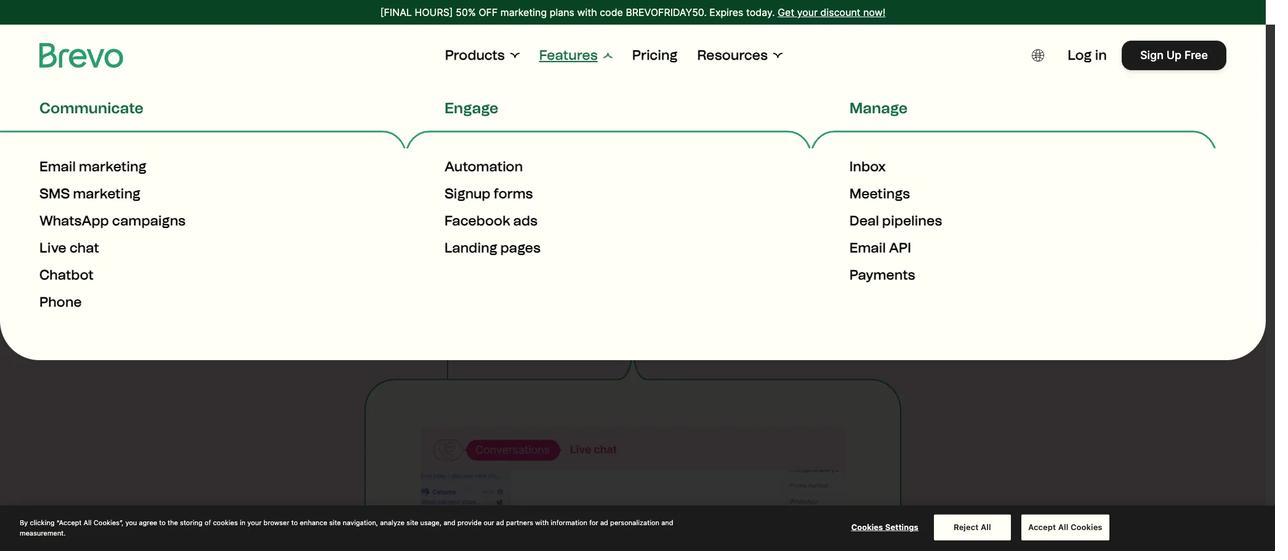 Task type: vqa. For each thing, say whether or not it's contained in the screenshot.
explains
no



Task type: describe. For each thing, give the bounding box(es) containing it.
accept all cookies button
[[1022, 515, 1110, 540]]

landing pages
[[445, 240, 541, 256]]

tools,
[[745, 253, 771, 265]]

plans
[[550, 6, 575, 18]]

2 site from the left
[[407, 519, 418, 527]]

features link
[[539, 47, 613, 64]]

0 vertical spatial your
[[798, 6, 818, 18]]

and inside strike up meaningful conversations  with personalized chat tools, from whatsapp and instagram to live chat on your website.
[[559, 267, 576, 280]]

meetings
[[850, 185, 911, 202]]

ads
[[514, 213, 538, 229]]

up
[[501, 253, 513, 265]]

from
[[774, 253, 795, 265]]

resources link
[[698, 47, 783, 64]]

now!
[[864, 6, 886, 18]]

off
[[479, 6, 498, 18]]

live chat link
[[39, 240, 99, 267]]

email marketing
[[39, 158, 146, 175]]

sign up free button
[[1122, 41, 1227, 70]]

with inside strike up meaningful conversations  with personalized chat tools, from whatsapp and instagram to live chat on your website.
[[637, 253, 657, 265]]

in inside real talk, in real time
[[497, 180, 542, 239]]

discount
[[821, 6, 861, 18]]

today.
[[747, 6, 775, 18]]

"accept
[[57, 519, 82, 527]]

reject
[[954, 522, 979, 532]]

clicking
[[30, 519, 55, 527]]

50%
[[456, 6, 476, 18]]

live chat
[[39, 240, 99, 256]]

usage,
[[420, 519, 442, 527]]

pages
[[501, 240, 541, 256]]

engage
[[445, 99, 499, 117]]

of
[[205, 519, 211, 527]]

brevofriday50.
[[626, 6, 707, 18]]

signup forms
[[445, 185, 533, 202]]

inbox link
[[850, 158, 886, 185]]

meetings link
[[850, 185, 911, 213]]

email marketing link
[[39, 158, 146, 185]]

brevo image
[[39, 43, 123, 68]]

log
[[1068, 47, 1093, 63]]

up
[[1167, 49, 1182, 62]]

facebook
[[445, 213, 511, 229]]

get
[[778, 6, 795, 18]]

email for email marketing
[[39, 158, 76, 175]]

0 vertical spatial in
[[1096, 47, 1108, 63]]

you
[[125, 519, 137, 527]]

1 horizontal spatial chat
[[659, 267, 679, 280]]

analyze
[[380, 519, 405, 527]]

by clicking "accept all cookies", you agree to the storing of cookies in your browser to enhance site navigation, analyze site usage, and provide our ad partners with information for ad personalization and measurement.
[[20, 519, 674, 537]]

browser
[[264, 519, 290, 527]]

whatsapp campaigns link
[[39, 213, 186, 240]]

whatsapp campaigns
[[39, 213, 186, 229]]

whatsapp inside strike up meaningful conversations  with personalized chat tools, from whatsapp and instagram to live chat on your website.
[[508, 267, 556, 280]]

on
[[682, 267, 694, 280]]

get your discount now! link
[[778, 5, 886, 20]]

enhance
[[300, 519, 327, 527]]

in inside by clicking "accept all cookies", you agree to the storing of cookies in your browser to enhance site navigation, analyze site usage, and provide our ad partners with information for ad personalization and measurement.
[[240, 519, 246, 527]]

sign
[[1141, 49, 1164, 62]]

resources
[[698, 47, 768, 63]]

cookies settings button
[[847, 515, 924, 540]]

with inside by clicking "accept all cookies", you agree to the storing of cookies in your browser to enhance site navigation, analyze site usage, and provide our ad partners with information for ad personalization and measurement.
[[535, 519, 549, 527]]

2 ad from the left
[[601, 519, 609, 527]]

deal
[[850, 213, 880, 229]]

expires
[[710, 6, 744, 18]]

your inside strike up meaningful conversations  with personalized chat tools, from whatsapp and instagram to live chat on your website.
[[696, 267, 717, 280]]

talk,
[[640, 126, 745, 185]]

personalization
[[611, 519, 660, 527]]

instagram
[[579, 267, 625, 280]]

all for accept all cookies
[[1059, 522, 1069, 532]]

signup forms link
[[445, 185, 533, 213]]

deal pipelines
[[850, 213, 943, 229]]

chatbot link
[[39, 267, 94, 294]]

hours]
[[415, 6, 453, 18]]

real talk, in real time
[[497, 126, 770, 239]]

0 vertical spatial marketing
[[501, 6, 547, 18]]

settings
[[886, 522, 919, 532]]

email api
[[850, 240, 912, 256]]

landing pages link
[[445, 240, 541, 267]]

1 site from the left
[[329, 519, 341, 527]]

reject all button
[[934, 515, 1011, 540]]

personalized
[[660, 253, 719, 265]]

strike up meaningful conversations  with personalized chat tools, from whatsapp and instagram to live chat on your website.
[[471, 253, 795, 280]]



Task type: locate. For each thing, give the bounding box(es) containing it.
2 horizontal spatial to
[[628, 267, 637, 280]]

1 horizontal spatial email
[[850, 240, 886, 256]]

chat left on
[[659, 267, 679, 280]]

landing
[[445, 240, 498, 256]]

sms marketing link
[[39, 185, 141, 213]]

0 horizontal spatial ad
[[496, 519, 504, 527]]

to right browser
[[292, 519, 298, 527]]

2 horizontal spatial and
[[662, 519, 674, 527]]

ad right for
[[601, 519, 609, 527]]

0 horizontal spatial to
[[159, 519, 166, 527]]

0 vertical spatial with
[[578, 6, 597, 18]]

0 vertical spatial whatsapp
[[39, 213, 109, 229]]

0 horizontal spatial with
[[535, 519, 549, 527]]

the
[[168, 519, 178, 527]]

accept
[[1029, 522, 1057, 532]]

cookies",
[[94, 519, 124, 527]]

site right enhance
[[329, 519, 341, 527]]

email
[[39, 158, 76, 175], [850, 240, 886, 256]]

cookies
[[213, 519, 238, 527]]

and down meaningful
[[559, 267, 576, 280]]

email for email api
[[850, 240, 886, 256]]

0 horizontal spatial chat
[[70, 240, 99, 256]]

to inside strike up meaningful conversations  with personalized chat tools, from whatsapp and instagram to live chat on your website.
[[628, 267, 637, 280]]

products
[[445, 47, 505, 63]]

live
[[39, 240, 66, 256]]

for
[[590, 519, 599, 527]]

with left the code
[[578, 6, 597, 18]]

1 horizontal spatial your
[[696, 267, 717, 280]]

deal pipelines link
[[850, 213, 943, 240]]

information
[[551, 519, 588, 527]]

all right reject
[[981, 522, 992, 532]]

partners
[[506, 519, 534, 527]]

facebook ads link
[[445, 213, 538, 240]]

1 horizontal spatial in
[[497, 180, 542, 239]]

2 vertical spatial marketing
[[73, 185, 141, 202]]

2 horizontal spatial with
[[637, 253, 657, 265]]

with up live
[[637, 253, 657, 265]]

product video element
[[365, 402, 902, 551]]

reject all
[[954, 522, 992, 532]]

whatsapp up live chat
[[39, 213, 109, 229]]

0 vertical spatial email
[[39, 158, 76, 175]]

conversations
[[569, 253, 635, 265]]

to left the
[[159, 519, 166, 527]]

site left usage,
[[407, 519, 418, 527]]

sign up free
[[1141, 49, 1209, 62]]

provide
[[458, 519, 482, 527]]

our
[[484, 519, 494, 527]]

1 horizontal spatial and
[[559, 267, 576, 280]]

1 horizontal spatial all
[[981, 522, 992, 532]]

automation link
[[445, 158, 523, 185]]

[final
[[381, 6, 412, 18]]

marketing up whatsapp campaigns
[[73, 185, 141, 202]]

email down deal
[[850, 240, 886, 256]]

real
[[521, 126, 628, 185]]

log in link
[[1068, 47, 1108, 64]]

1 horizontal spatial ad
[[601, 519, 609, 527]]

agree
[[139, 519, 157, 527]]

automation
[[445, 158, 523, 175]]

phone link
[[39, 294, 82, 321]]

payments link
[[850, 267, 916, 294]]

marketing for sms marketing
[[73, 185, 141, 202]]

forms
[[494, 185, 533, 202]]

all inside by clicking "accept all cookies", you agree to the storing of cookies in your browser to enhance site navigation, analyze site usage, and provide our ad partners with information for ad personalization and measurement.
[[84, 519, 92, 527]]

measurement.
[[20, 529, 66, 537]]

storing
[[180, 519, 203, 527]]

0 horizontal spatial cookies
[[852, 522, 884, 532]]

cookies right accept at the right bottom
[[1071, 522, 1103, 532]]

with
[[578, 6, 597, 18], [637, 253, 657, 265], [535, 519, 549, 527]]

email up 'sms'
[[39, 158, 76, 175]]

all for reject all
[[981, 522, 992, 532]]

your right get
[[798, 6, 818, 18]]

1 horizontal spatial with
[[578, 6, 597, 18]]

0 horizontal spatial whatsapp
[[39, 213, 109, 229]]

2 horizontal spatial chat
[[722, 253, 743, 265]]

1 vertical spatial with
[[637, 253, 657, 265]]

2 horizontal spatial all
[[1059, 522, 1069, 532]]

2 vertical spatial your
[[248, 519, 262, 527]]

email inside 'link'
[[39, 158, 76, 175]]

2 cookies from the left
[[1071, 522, 1103, 532]]

strike
[[471, 253, 498, 265]]

email api link
[[850, 240, 912, 267]]

chat inside live chat link
[[70, 240, 99, 256]]

log in
[[1068, 47, 1108, 63]]

ad
[[496, 519, 504, 527], [601, 519, 609, 527]]

code
[[600, 6, 623, 18]]

all right accept at the right bottom
[[1059, 522, 1069, 532]]

chat
[[70, 240, 99, 256], [722, 253, 743, 265], [659, 267, 679, 280]]

time
[[658, 180, 770, 239]]

whatsapp down meaningful
[[508, 267, 556, 280]]

2 horizontal spatial your
[[798, 6, 818, 18]]

and right usage,
[[444, 519, 456, 527]]

button image
[[1033, 49, 1045, 62]]

ad right our
[[496, 519, 504, 527]]

manage
[[850, 99, 908, 117]]

cookies left settings
[[852, 522, 884, 532]]

free
[[1185, 49, 1209, 62]]

by
[[20, 519, 28, 527]]

0 horizontal spatial all
[[84, 519, 92, 527]]

your left browser
[[248, 519, 262, 527]]

site
[[329, 519, 341, 527], [407, 519, 418, 527]]

and
[[559, 267, 576, 280], [444, 519, 456, 527], [662, 519, 674, 527]]

1 horizontal spatial site
[[407, 519, 418, 527]]

and right personalization
[[662, 519, 674, 527]]

live
[[640, 267, 656, 280]]

sms marketing
[[39, 185, 141, 202]]

1 horizontal spatial to
[[292, 519, 298, 527]]

1 ad from the left
[[496, 519, 504, 527]]

1 vertical spatial marketing
[[79, 158, 146, 175]]

0 horizontal spatial your
[[248, 519, 262, 527]]

marketing
[[501, 6, 547, 18], [79, 158, 146, 175], [73, 185, 141, 202]]

chat up website.
[[722, 253, 743, 265]]

1 vertical spatial your
[[696, 267, 717, 280]]

phone
[[39, 294, 82, 310]]

signup
[[445, 185, 491, 202]]

your inside by clicking "accept all cookies", you agree to the storing of cookies in your browser to enhance site navigation, analyze site usage, and provide our ad partners with information for ad personalization and measurement.
[[248, 519, 262, 527]]

inbox
[[850, 158, 886, 175]]

2 horizontal spatial in
[[1096, 47, 1108, 63]]

communicate
[[39, 99, 144, 117]]

cookies settings
[[852, 522, 919, 532]]

1 cookies from the left
[[852, 522, 884, 532]]

with right partners
[[535, 519, 549, 527]]

1 vertical spatial in
[[497, 180, 542, 239]]

payments
[[850, 267, 916, 283]]

marketing for email marketing
[[79, 158, 146, 175]]

your right on
[[696, 267, 717, 280]]

1 vertical spatial whatsapp
[[508, 267, 556, 280]]

0 horizontal spatial site
[[329, 519, 341, 527]]

pricing link
[[633, 47, 678, 64]]

api
[[889, 240, 912, 256]]

1 horizontal spatial whatsapp
[[508, 267, 556, 280]]

navigation,
[[343, 519, 378, 527]]

chat right live at the left top of page
[[70, 240, 99, 256]]

all right "accept
[[84, 519, 92, 527]]

2 vertical spatial with
[[535, 519, 549, 527]]

pricing
[[633, 47, 678, 63]]

0 horizontal spatial and
[[444, 519, 456, 527]]

0 horizontal spatial email
[[39, 158, 76, 175]]

campaigns
[[112, 213, 186, 229]]

chatbot
[[39, 267, 94, 283]]

meaningful
[[515, 253, 567, 265]]

marketing inside 'link'
[[79, 158, 146, 175]]

0 horizontal spatial in
[[240, 519, 246, 527]]

features
[[539, 47, 598, 63]]

2 vertical spatial in
[[240, 519, 246, 527]]

1 vertical spatial email
[[850, 240, 886, 256]]

marketing up sms marketing at the top
[[79, 158, 146, 175]]

sms
[[39, 185, 70, 202]]

accept all cookies
[[1029, 522, 1103, 532]]

to left live
[[628, 267, 637, 280]]

real
[[553, 180, 646, 239]]

marketing right off
[[501, 6, 547, 18]]

1 horizontal spatial cookies
[[1071, 522, 1103, 532]]



